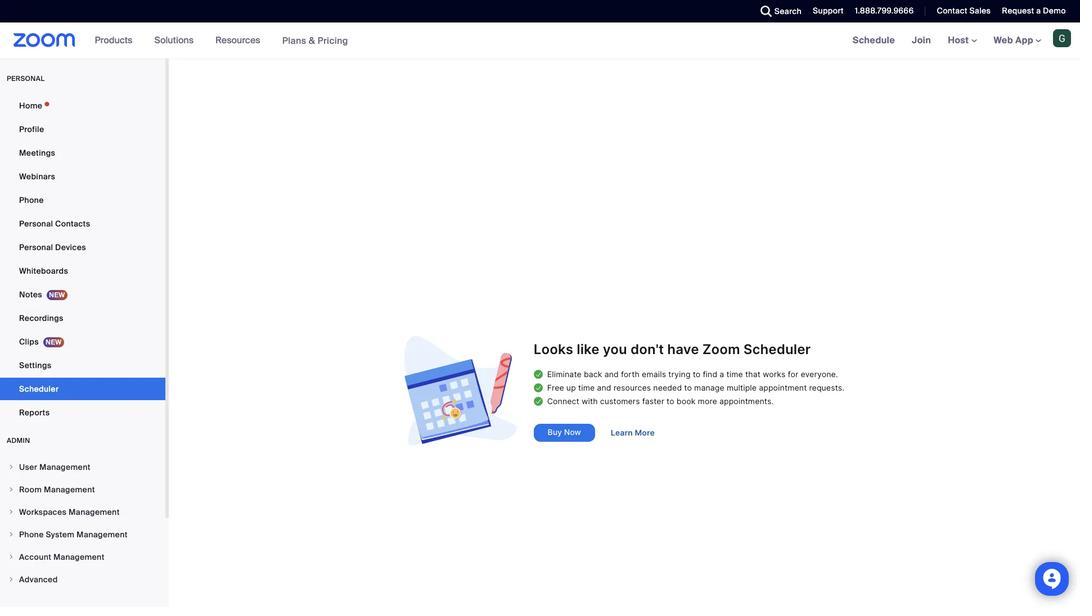 Task type: locate. For each thing, give the bounding box(es) containing it.
right image inside user management menu item
[[8, 464, 15, 471]]

phone for phone system management
[[19, 530, 44, 540]]

profile
[[19, 124, 44, 134]]

management up the room management
[[39, 462, 90, 473]]

right image
[[8, 464, 15, 471], [8, 509, 15, 516]]

right image left "room"
[[8, 487, 15, 493]]

join
[[912, 34, 931, 46]]

devices
[[55, 243, 86, 253]]

admin
[[7, 437, 30, 446]]

right image inside phone system management menu item
[[8, 532, 15, 538]]

settings
[[19, 361, 51, 371]]

personal for personal contacts
[[19, 219, 53, 229]]

management for user management
[[39, 462, 90, 473]]

solutions button
[[154, 23, 199, 59]]

app
[[1016, 34, 1034, 46]]

system
[[46, 530, 74, 540]]

1 vertical spatial right image
[[8, 509, 15, 516]]

banner containing products
[[0, 23, 1080, 59]]

management for workspaces management
[[69, 508, 120, 518]]

contact sales link
[[929, 0, 994, 23], [937, 6, 991, 16]]

banner
[[0, 23, 1080, 59]]

right image inside room management menu item
[[8, 487, 15, 493]]

right image inside workspaces management menu item
[[8, 509, 15, 516]]

personal up whiteboards
[[19, 243, 53, 253]]

request a demo link
[[994, 0, 1080, 23], [1002, 6, 1066, 16]]

personal up personal devices at the left of the page
[[19, 219, 53, 229]]

webinars
[[19, 172, 55, 182]]

right image for workspaces management
[[8, 509, 15, 516]]

right image left the advanced
[[8, 577, 15, 583]]

right image
[[8, 487, 15, 493], [8, 532, 15, 538], [8, 554, 15, 561], [8, 577, 15, 583]]

search button
[[752, 0, 805, 23]]

management up 'workspaces management'
[[44, 485, 95, 495]]

phone down webinars
[[19, 195, 44, 205]]

right image for account
[[8, 554, 15, 561]]

1 personal from the top
[[19, 219, 53, 229]]

4 right image from the top
[[8, 577, 15, 583]]

0 vertical spatial right image
[[8, 464, 15, 471]]

settings link
[[0, 354, 165, 377]]

1 right image from the top
[[8, 487, 15, 493]]

products
[[95, 34, 132, 46]]

user management
[[19, 462, 90, 473]]

phone inside phone system management menu item
[[19, 530, 44, 540]]

recordings link
[[0, 307, 165, 330]]

phone for phone
[[19, 195, 44, 205]]

1 vertical spatial personal
[[19, 243, 53, 253]]

whiteboards
[[19, 266, 68, 276]]

product information navigation
[[86, 23, 357, 59]]

management for account management
[[53, 553, 105, 563]]

profile link
[[0, 118, 165, 141]]

personal for personal devices
[[19, 243, 53, 253]]

schedule
[[853, 34, 895, 46]]

2 phone from the top
[[19, 530, 44, 540]]

pricing
[[318, 35, 348, 46]]

web
[[994, 34, 1013, 46]]

right image left user
[[8, 464, 15, 471]]

1.888.799.9666
[[855, 6, 914, 16]]

plans
[[282, 35, 306, 46]]

1.888.799.9666 button
[[847, 0, 917, 23], [855, 6, 914, 16]]

management down room management menu item
[[69, 508, 120, 518]]

personal contacts link
[[0, 213, 165, 235]]

clips
[[19, 337, 39, 347]]

products button
[[95, 23, 138, 59]]

web app
[[994, 34, 1034, 46]]

account management
[[19, 553, 105, 563]]

right image for room
[[8, 487, 15, 493]]

1 vertical spatial phone
[[19, 530, 44, 540]]

3 right image from the top
[[8, 554, 15, 561]]

right image inside account management menu item
[[8, 554, 15, 561]]

management for room management
[[44, 485, 95, 495]]

home link
[[0, 95, 165, 117]]

management down phone system management menu item
[[53, 553, 105, 563]]

2 personal from the top
[[19, 243, 53, 253]]

account
[[19, 553, 51, 563]]

right image left account
[[8, 554, 15, 561]]

plans & pricing link
[[282, 35, 348, 46], [282, 35, 348, 46]]

2 right image from the top
[[8, 509, 15, 516]]

phone inside phone link
[[19, 195, 44, 205]]

management down workspaces management menu item at left
[[77, 530, 128, 540]]

phone system management
[[19, 530, 128, 540]]

notes link
[[0, 284, 165, 306]]

right image for user management
[[8, 464, 15, 471]]

phone up account
[[19, 530, 44, 540]]

management inside workspaces management menu item
[[69, 508, 120, 518]]

right image left the workspaces on the left bottom
[[8, 509, 15, 516]]

management
[[39, 462, 90, 473], [44, 485, 95, 495], [69, 508, 120, 518], [77, 530, 128, 540], [53, 553, 105, 563]]

support link
[[805, 0, 847, 23], [813, 6, 844, 16]]

webinars link
[[0, 165, 165, 188]]

management inside room management menu item
[[44, 485, 95, 495]]

personal
[[19, 219, 53, 229], [19, 243, 53, 253]]

phone
[[19, 195, 44, 205], [19, 530, 44, 540]]

personal
[[7, 74, 45, 83]]

1 phone from the top
[[19, 195, 44, 205]]

solutions
[[154, 34, 194, 46]]

1 right image from the top
[[8, 464, 15, 471]]

0 vertical spatial phone
[[19, 195, 44, 205]]

host
[[948, 34, 971, 46]]

0 vertical spatial personal
[[19, 219, 53, 229]]

2 right image from the top
[[8, 532, 15, 538]]

resources
[[216, 34, 260, 46]]

user
[[19, 462, 37, 473]]

management inside user management menu item
[[39, 462, 90, 473]]

right image left system
[[8, 532, 15, 538]]

management inside account management menu item
[[53, 553, 105, 563]]

request
[[1002, 6, 1034, 16]]



Task type: describe. For each thing, give the bounding box(es) containing it.
request a demo
[[1002, 6, 1066, 16]]

room management
[[19, 485, 95, 495]]

reports
[[19, 408, 50, 418]]

workspaces management
[[19, 508, 120, 518]]

meetings
[[19, 148, 55, 158]]

clips link
[[0, 331, 165, 353]]

sales
[[970, 6, 991, 16]]

schedule link
[[844, 23, 904, 59]]

host button
[[948, 34, 977, 46]]

room
[[19, 485, 42, 495]]

demo
[[1043, 6, 1066, 16]]

whiteboards link
[[0, 260, 165, 282]]

admin menu menu
[[0, 457, 165, 592]]

join link
[[904, 23, 940, 59]]

web app button
[[994, 34, 1041, 46]]

meetings navigation
[[844, 23, 1080, 59]]

resources button
[[216, 23, 265, 59]]

zoom logo image
[[14, 33, 75, 47]]

scheduler
[[19, 384, 59, 394]]

personal devices
[[19, 243, 86, 253]]

advanced menu item
[[0, 569, 165, 591]]

home
[[19, 101, 42, 111]]

advanced
[[19, 575, 58, 585]]

phone link
[[0, 189, 165, 212]]

personal devices link
[[0, 236, 165, 259]]

right image for phone
[[8, 532, 15, 538]]

&
[[309, 35, 315, 46]]

a
[[1036, 6, 1041, 16]]

personal menu menu
[[0, 95, 165, 425]]

reports link
[[0, 402, 165, 424]]

notes
[[19, 290, 42, 300]]

right image inside advanced menu item
[[8, 577, 15, 583]]

contact sales
[[937, 6, 991, 16]]

meetings link
[[0, 142, 165, 164]]

phone system management menu item
[[0, 524, 165, 546]]

workspaces
[[19, 508, 67, 518]]

search
[[775, 6, 802, 16]]

recordings
[[19, 313, 63, 324]]

plans & pricing
[[282, 35, 348, 46]]

room management menu item
[[0, 479, 165, 501]]

profile picture image
[[1053, 29, 1071, 47]]

management inside phone system management menu item
[[77, 530, 128, 540]]

user management menu item
[[0, 457, 165, 478]]

workspaces management menu item
[[0, 502, 165, 523]]

contacts
[[55, 219, 90, 229]]

support
[[813, 6, 844, 16]]

scheduler link
[[0, 378, 165, 401]]

personal contacts
[[19, 219, 90, 229]]

account management menu item
[[0, 547, 165, 568]]

contact
[[937, 6, 968, 16]]



Task type: vqa. For each thing, say whether or not it's contained in the screenshot.
Whiteboards link
yes



